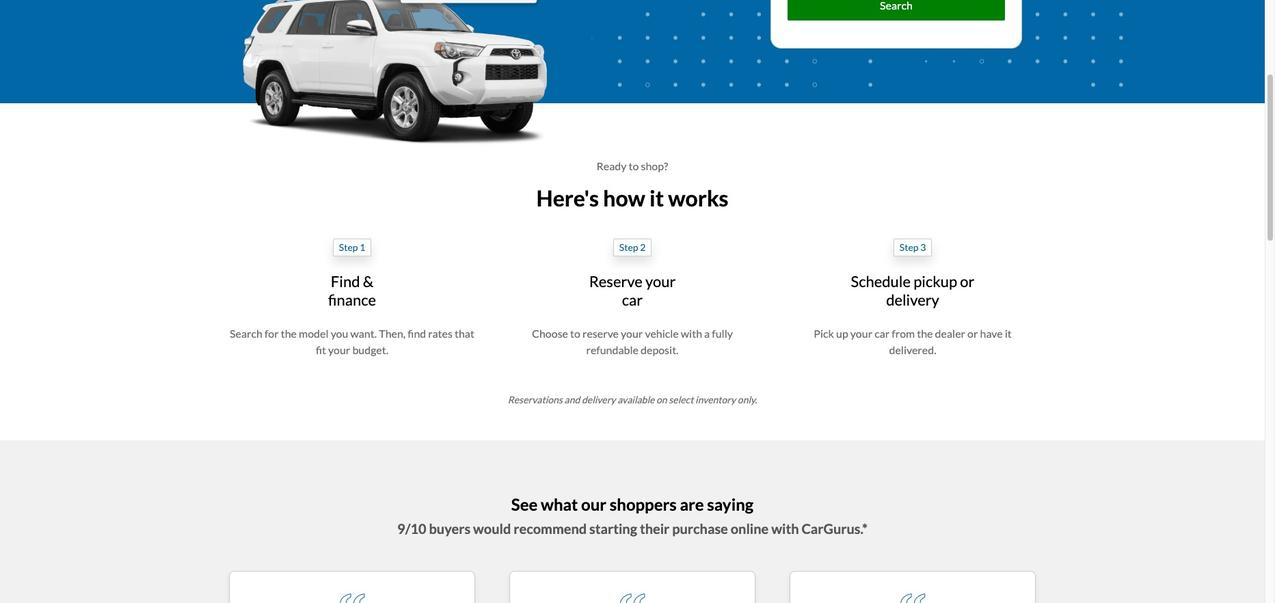 Task type: vqa. For each thing, say whether or not it's contained in the screenshot.
or within the pick up your car from the dealer or have it delivered.
yes



Task type: describe. For each thing, give the bounding box(es) containing it.
pick
[[814, 327, 834, 340]]

vehicle
[[645, 327, 679, 340]]

step 2
[[619, 242, 646, 253]]

model
[[299, 327, 329, 340]]

deposit.
[[641, 343, 679, 356]]

here's
[[536, 185, 599, 211]]

reserve
[[583, 327, 619, 340]]

search
[[230, 327, 262, 340]]

works
[[668, 185, 729, 211]]

shoppers
[[610, 495, 677, 514]]

choose
[[532, 327, 568, 340]]

find & finance
[[328, 272, 376, 309]]

find
[[408, 327, 426, 340]]

then,
[[379, 327, 406, 340]]

reserve your car
[[589, 272, 676, 309]]

step for schedule
[[900, 242, 919, 253]]

starting
[[589, 520, 637, 537]]

with inside choose to reserve your vehicle with a fully refundable deposit.
[[681, 327, 702, 340]]

&
[[363, 272, 373, 291]]

inventory
[[696, 394, 736, 406]]

that
[[455, 327, 475, 340]]

schedule
[[851, 272, 911, 291]]

search for the model you want. then, find rates that fit your budget.
[[230, 327, 475, 356]]

on
[[656, 394, 667, 406]]

your inside "search for the model you want. then, find rates that fit your budget."
[[328, 343, 350, 356]]

rates
[[428, 327, 453, 340]]

or inside pick up your car from the dealer or have it delivered.
[[968, 327, 978, 340]]

a
[[704, 327, 710, 340]]

or inside "schedule pickup or delivery"
[[960, 272, 975, 291]]

reserve
[[589, 272, 643, 291]]

delivery inside "schedule pickup or delivery"
[[886, 290, 939, 309]]

here's how it works
[[536, 185, 729, 211]]

step 3
[[900, 242, 926, 253]]

pickup
[[914, 272, 957, 291]]

available
[[618, 394, 655, 406]]

9/10
[[397, 520, 426, 537]]

schedule pickup or delivery
[[851, 272, 975, 309]]

the inside pick up your car from the dealer or have it delivered.
[[917, 327, 933, 340]]

reservations and delivery available on select inventory only.
[[508, 394, 757, 406]]

dealer
[[935, 327, 966, 340]]

for
[[265, 327, 279, 340]]

find
[[331, 272, 360, 291]]



Task type: locate. For each thing, give the bounding box(es) containing it.
what
[[541, 495, 578, 514]]

to
[[629, 159, 639, 172], [570, 327, 581, 340]]

2
[[640, 242, 646, 253]]

ready
[[597, 159, 627, 172]]

it down shop?
[[650, 185, 664, 211]]

car up choose to reserve your vehicle with a fully refundable deposit.
[[622, 290, 643, 309]]

the right for
[[281, 327, 297, 340]]

with left a
[[681, 327, 702, 340]]

it inside pick up your car from the dealer or have it delivered.
[[1005, 327, 1012, 340]]

2 the from the left
[[917, 327, 933, 340]]

how
[[603, 185, 645, 211]]

delivered.
[[889, 343, 937, 356]]

budget.
[[352, 343, 388, 356]]

with inside see what our shoppers are saying 9/10 buyers would recommend starting their purchase online with cargurus.*
[[771, 520, 799, 537]]

1 vertical spatial to
[[570, 327, 581, 340]]

car left 'from'
[[875, 327, 890, 340]]

purchase
[[672, 520, 728, 537]]

1 horizontal spatial step
[[619, 242, 638, 253]]

2 horizontal spatial step
[[900, 242, 919, 253]]

1 horizontal spatial the
[[917, 327, 933, 340]]

0 vertical spatial it
[[650, 185, 664, 211]]

delivery right and
[[582, 394, 616, 406]]

with
[[681, 327, 702, 340], [771, 520, 799, 537]]

1 vertical spatial it
[[1005, 327, 1012, 340]]

see
[[511, 495, 538, 514]]

0 horizontal spatial car
[[622, 290, 643, 309]]

only.
[[738, 394, 757, 406]]

your down 2
[[646, 272, 676, 291]]

are
[[680, 495, 704, 514]]

0 vertical spatial or
[[960, 272, 975, 291]]

you
[[331, 327, 348, 340]]

1 horizontal spatial it
[[1005, 327, 1012, 340]]

your inside pick up your car from the dealer or have it delivered.
[[851, 327, 873, 340]]

step left 2
[[619, 242, 638, 253]]

the
[[281, 327, 297, 340], [917, 327, 933, 340]]

the inside "search for the model you want. then, find rates that fit your budget."
[[281, 327, 297, 340]]

buyers
[[429, 520, 471, 537]]

2 step from the left
[[619, 242, 638, 253]]

0 vertical spatial to
[[629, 159, 639, 172]]

0 horizontal spatial step
[[339, 242, 358, 253]]

delivery up 'from'
[[886, 290, 939, 309]]

to for ready
[[629, 159, 639, 172]]

1 vertical spatial or
[[968, 327, 978, 340]]

to left shop?
[[629, 159, 639, 172]]

0 horizontal spatial the
[[281, 327, 297, 340]]

your inside choose to reserve your vehicle with a fully refundable deposit.
[[621, 327, 643, 340]]

see what our shoppers are saying 9/10 buyers would recommend starting their purchase online with cargurus.*
[[397, 495, 868, 537]]

choose to reserve your vehicle with a fully refundable deposit.
[[532, 327, 733, 356]]

from
[[892, 327, 915, 340]]

cargurus.*
[[802, 520, 868, 537]]

reservations
[[508, 394, 563, 406]]

your right up
[[851, 327, 873, 340]]

delivery
[[886, 290, 939, 309], [582, 394, 616, 406]]

it right have
[[1005, 327, 1012, 340]]

the up delivered.
[[917, 327, 933, 340]]

saying
[[707, 495, 754, 514]]

step for find
[[339, 242, 358, 253]]

select
[[669, 394, 694, 406]]

it
[[650, 185, 664, 211], [1005, 327, 1012, 340]]

3 step from the left
[[900, 242, 919, 253]]

shop?
[[641, 159, 668, 172]]

with right online
[[771, 520, 799, 537]]

1 vertical spatial car
[[875, 327, 890, 340]]

would
[[473, 520, 511, 537]]

or right pickup
[[960, 272, 975, 291]]

car inside pick up your car from the dealer or have it delivered.
[[875, 327, 890, 340]]

and
[[565, 394, 580, 406]]

fit
[[316, 343, 326, 356]]

step 1
[[339, 242, 365, 253]]

1 horizontal spatial to
[[629, 159, 639, 172]]

your down you
[[328, 343, 350, 356]]

want.
[[350, 327, 377, 340]]

1 step from the left
[[339, 242, 358, 253]]

car inside reserve your car
[[622, 290, 643, 309]]

their
[[640, 520, 670, 537]]

online
[[731, 520, 769, 537]]

0 vertical spatial with
[[681, 327, 702, 340]]

1 vertical spatial with
[[771, 520, 799, 537]]

0 vertical spatial car
[[622, 290, 643, 309]]

your inside reserve your car
[[646, 272, 676, 291]]

step for reserve
[[619, 242, 638, 253]]

car
[[622, 290, 643, 309], [875, 327, 890, 340]]

to for choose
[[570, 327, 581, 340]]

ready to shop?
[[597, 159, 668, 172]]

your
[[646, 272, 676, 291], [621, 327, 643, 340], [851, 327, 873, 340], [328, 343, 350, 356]]

our
[[581, 495, 607, 514]]

0 vertical spatial delivery
[[886, 290, 939, 309]]

or left have
[[968, 327, 978, 340]]

3
[[921, 242, 926, 253]]

1 horizontal spatial delivery
[[886, 290, 939, 309]]

step left 3
[[900, 242, 919, 253]]

finance
[[328, 290, 376, 309]]

1 vertical spatial delivery
[[582, 394, 616, 406]]

to inside choose to reserve your vehicle with a fully refundable deposit.
[[570, 327, 581, 340]]

to right choose
[[570, 327, 581, 340]]

or
[[960, 272, 975, 291], [968, 327, 978, 340]]

1
[[360, 242, 365, 253]]

pick up your car from the dealer or have it delivered.
[[814, 327, 1012, 356]]

up
[[836, 327, 848, 340]]

1 horizontal spatial car
[[875, 327, 890, 340]]

have
[[980, 327, 1003, 340]]

0 horizontal spatial it
[[650, 185, 664, 211]]

1 the from the left
[[281, 327, 297, 340]]

step left 1
[[339, 242, 358, 253]]

1 horizontal spatial with
[[771, 520, 799, 537]]

refundable
[[586, 343, 639, 356]]

step
[[339, 242, 358, 253], [619, 242, 638, 253], [900, 242, 919, 253]]

0 horizontal spatial to
[[570, 327, 581, 340]]

0 horizontal spatial with
[[681, 327, 702, 340]]

recommend
[[514, 520, 587, 537]]

fully
[[712, 327, 733, 340]]

your up refundable
[[621, 327, 643, 340]]

0 horizontal spatial delivery
[[582, 394, 616, 406]]



